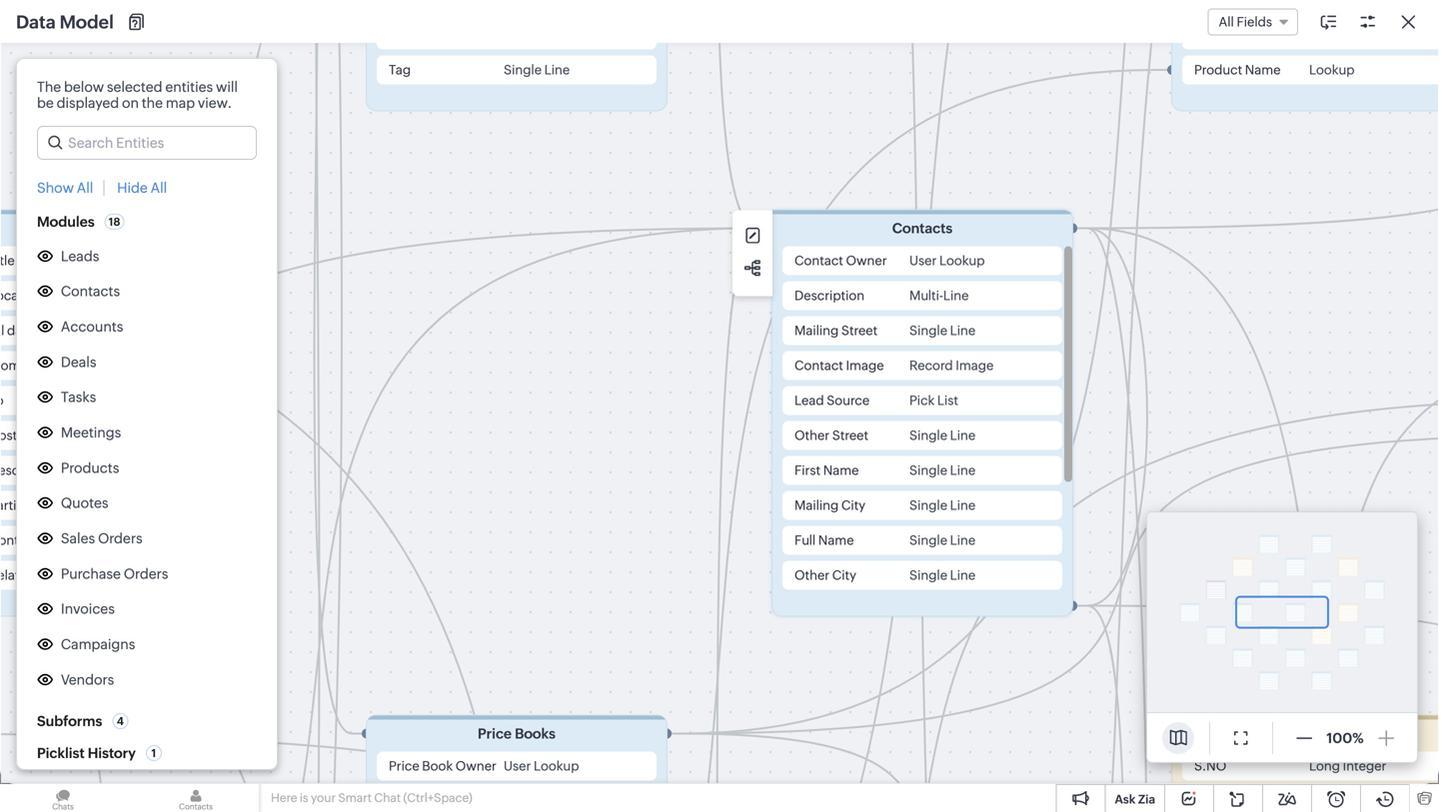 Task type: vqa. For each thing, say whether or not it's contained in the screenshot.
Chemel
no



Task type: describe. For each thing, give the bounding box(es) containing it.
lead
[[795, 393, 824, 408]]

client script
[[48, 655, 129, 671]]

sdks
[[92, 424, 126, 440]]

single for first name
[[910, 463, 948, 478]]

multi- up "purchase orders"
[[104, 533, 138, 548]]

record
[[910, 358, 953, 373]]

&
[[79, 424, 89, 440]]

apis
[[48, 424, 76, 440]]

2 horizontal spatial price
[[478, 726, 512, 742]]

description
[[795, 288, 865, 303]]

line for tag
[[545, 62, 570, 77]]

chat
[[374, 792, 401, 805]]

invoiced
[[1274, 726, 1331, 742]]

connections
[[48, 457, 132, 473]]

the up with on the right bottom of page
[[996, 542, 1018, 558]]

first
[[795, 463, 821, 478]]

name for product name
[[1245, 62, 1281, 77]]

view.
[[198, 95, 232, 111]]

here is your smart chat (ctrl+space)
[[271, 792, 473, 805]]

visualize
[[622, 542, 679, 558]]

deals
[[61, 354, 96, 370]]

first name
[[795, 463, 859, 478]]

open model button
[[785, 600, 906, 632]]

other street
[[795, 428, 869, 443]]

other city
[[795, 568, 857, 583]]

Search Entities text field
[[38, 127, 256, 159]]

selected
[[107, 79, 162, 95]]

1 vertical spatial owner
[[456, 759, 497, 774]]

the down "of" at right bottom
[[792, 562, 814, 578]]

book
[[422, 759, 453, 774]]

logo image
[[16, 16, 40, 32]]

developer hub button
[[0, 379, 260, 416]]

the below selected entities will be displayed on the map view.
[[37, 79, 238, 111]]

product
[[1195, 62, 1243, 77]]

ease.
[[1012, 562, 1047, 578]]

show
[[37, 180, 74, 196]]

model inside data model visualize the data model of your organisation, understand the complex relationship between the entities and its structures with ease.
[[844, 511, 904, 534]]

profile element
[[1338, 0, 1394, 48]]

data model image
[[650, 199, 1050, 478]]

script
[[89, 655, 129, 671]]

sales orders
[[61, 531, 143, 547]]

below
[[64, 79, 104, 95]]

mailing city
[[795, 498, 866, 513]]

entities inside the below selected entities will be displayed on the map view.
[[165, 79, 213, 95]]

0 horizontal spatial contacts
[[61, 284, 120, 300]]

single line for mailing street
[[910, 323, 976, 338]]

0 vertical spatial data
[[16, 12, 56, 32]]

image for record image
[[956, 358, 994, 373]]

line for other street
[[950, 428, 976, 443]]

help
[[1353, 104, 1384, 120]]

open
[[805, 608, 842, 624]]

all for hide all
[[151, 180, 167, 196]]

1 vertical spatial meetings
[[61, 425, 121, 441]]

4
[[117, 716, 124, 728]]

mailing for mailing city
[[795, 498, 839, 513]]

1
[[151, 748, 156, 760]]

zia
[[1139, 793, 1156, 807]]

map
[[166, 95, 195, 111]]

street for other street
[[832, 428, 869, 443]]

invoices
[[61, 602, 115, 618]]

be
[[37, 95, 54, 111]]

model right logo
[[60, 12, 114, 32]]

single line for other city
[[910, 568, 976, 583]]

city for mailing city
[[842, 498, 866, 513]]

1 horizontal spatial price books
[[478, 726, 556, 742]]

product name
[[1195, 62, 1281, 77]]

picklist history
[[37, 746, 136, 762]]

is
[[300, 792, 309, 805]]

functions link
[[48, 554, 113, 574]]

relationship
[[653, 562, 729, 578]]

the inside the below selected entities will be displayed on the map view.
[[142, 95, 163, 111]]

1 multi-module lookup from the top
[[104, 533, 231, 548]]

open model
[[805, 608, 886, 624]]

displayed
[[57, 95, 119, 111]]

vendors
[[61, 672, 114, 688]]

single for mailing street
[[910, 323, 948, 338]]

1 horizontal spatial long integer
[[1310, 759, 1387, 774]]

will
[[216, 79, 238, 95]]

mailing street
[[795, 323, 878, 338]]

all fields
[[1219, 14, 1273, 29]]

model
[[738, 542, 779, 558]]

between
[[732, 562, 789, 578]]

ask zia
[[1115, 793, 1156, 807]]

single for other city
[[910, 568, 948, 583]]

s.no
[[1195, 759, 1227, 774]]

functions
[[48, 556, 113, 572]]

line for mailing city
[[950, 498, 976, 513]]

1 horizontal spatial user
[[504, 759, 531, 774]]

0 horizontal spatial your
[[311, 792, 336, 805]]

developer hub
[[33, 390, 133, 406]]

all for show all
[[77, 180, 93, 196]]

products
[[61, 460, 119, 476]]

name for first name
[[823, 463, 859, 478]]

crm
[[48, 14, 89, 35]]

pick
[[910, 393, 935, 408]]

single for mailing city
[[910, 498, 948, 513]]

full
[[795, 533, 816, 548]]

connections link
[[48, 455, 132, 475]]

purchase
[[61, 566, 121, 582]]



Task type: locate. For each thing, give the bounding box(es) containing it.
on
[[122, 95, 139, 111]]

long integer
[[104, 498, 181, 513], [1310, 759, 1387, 774]]

name
[[1245, 62, 1281, 77], [823, 463, 859, 478], [819, 533, 854, 548]]

the
[[142, 95, 163, 111], [682, 542, 703, 558], [996, 542, 1018, 558], [792, 562, 814, 578]]

0 vertical spatial entities
[[165, 79, 213, 95]]

long integer down items
[[1310, 759, 1387, 774]]

data
[[706, 542, 735, 558]]

orders for sales orders
[[98, 531, 143, 547]]

0 vertical spatial mailing
[[795, 323, 839, 338]]

widgets
[[48, 589, 102, 605]]

data
[[16, 12, 56, 32], [795, 511, 840, 534], [48, 622, 79, 638]]

single
[[504, 62, 542, 77], [104, 288, 142, 303], [910, 323, 948, 338], [910, 428, 948, 443], [910, 463, 948, 478], [910, 498, 948, 513], [910, 533, 948, 548], [910, 568, 948, 583]]

0 vertical spatial price books
[[61, 707, 136, 723]]

price books
[[61, 707, 136, 723], [478, 726, 556, 742]]

other for other street
[[795, 428, 830, 443]]

all right show
[[77, 180, 93, 196]]

single for other street
[[910, 428, 948, 443]]

0 vertical spatial contact
[[795, 253, 844, 268]]

module down sales orders
[[138, 568, 183, 583]]

0 horizontal spatial price books
[[61, 707, 136, 723]]

price book owner user lookup
[[389, 759, 579, 774]]

purchase orders
[[61, 566, 168, 582]]

name right product
[[1245, 62, 1281, 77]]

contact up description at the top of page
[[795, 253, 844, 268]]

lead source
[[795, 393, 870, 408]]

1 vertical spatial other
[[795, 568, 830, 583]]

line for full name
[[950, 533, 976, 548]]

model down the invoices
[[82, 622, 124, 638]]

other down lead
[[795, 428, 830, 443]]

0 vertical spatial user lookup
[[910, 253, 985, 268]]

contacts image
[[133, 785, 259, 813]]

data model
[[16, 12, 114, 32], [48, 622, 124, 638]]

data model down the invoices
[[48, 622, 124, 638]]

with
[[981, 562, 1009, 578]]

picklist
[[37, 746, 85, 762]]

1 vertical spatial your
[[311, 792, 336, 805]]

setup
[[20, 87, 76, 110]]

2 contact from the top
[[795, 358, 844, 373]]

1 horizontal spatial owner
[[846, 253, 887, 268]]

0 vertical spatial other
[[795, 428, 830, 443]]

data model visualize the data model of your organisation, understand the complex relationship between the entities and its structures with ease.
[[622, 511, 1077, 578]]

street for mailing street
[[842, 323, 878, 338]]

ask
[[1115, 793, 1136, 807]]

2 vertical spatial user
[[504, 759, 531, 774]]

contact for contact image
[[795, 358, 844, 373]]

1 vertical spatial data
[[795, 511, 840, 534]]

image for contact image
[[846, 358, 884, 373]]

street down source
[[832, 428, 869, 443]]

model
[[60, 12, 114, 32], [844, 511, 904, 534], [845, 608, 886, 624], [82, 622, 124, 638]]

other for other city
[[795, 568, 830, 583]]

1 module from the top
[[138, 533, 183, 548]]

here
[[271, 792, 297, 805]]

single line for first name
[[910, 463, 976, 478]]

price books down vendors in the left of the page
[[61, 707, 136, 723]]

record image
[[910, 358, 994, 373]]

single line
[[504, 62, 570, 77], [104, 288, 170, 303], [910, 323, 976, 338], [910, 428, 976, 443], [910, 463, 976, 478], [910, 498, 976, 513], [910, 533, 976, 548], [910, 568, 976, 583]]

2 vertical spatial price
[[389, 759, 420, 774]]

1 vertical spatial integer
[[1343, 759, 1387, 774]]

your right "of" at right bottom
[[798, 542, 827, 558]]

0 vertical spatial books
[[97, 707, 136, 723]]

client
[[48, 655, 87, 671]]

1 horizontal spatial contacts
[[893, 220, 953, 236]]

1 horizontal spatial integer
[[1343, 759, 1387, 774]]

hide all
[[117, 180, 167, 196]]

single line for tag
[[504, 62, 570, 77]]

multi-line down sdks
[[104, 463, 163, 478]]

1 other from the top
[[795, 428, 830, 443]]

entities inside data model visualize the data model of your organisation, understand the complex relationship between the entities and its structures with ease.
[[816, 562, 864, 578]]

user lookup
[[910, 253, 985, 268], [104, 428, 179, 443]]

0 horizontal spatial user
[[104, 428, 131, 443]]

invoiced items
[[1274, 726, 1372, 742]]

integer up sales orders
[[138, 498, 181, 513]]

entities down full name
[[816, 562, 864, 578]]

2 vertical spatial data
[[48, 622, 79, 638]]

1 horizontal spatial user lookup
[[910, 253, 985, 268]]

price books up price book owner user lookup
[[478, 726, 556, 742]]

price
[[61, 707, 94, 723], [478, 726, 512, 742], [389, 759, 420, 774]]

the right on
[[142, 95, 163, 111]]

single line for other street
[[910, 428, 976, 443]]

street
[[842, 323, 878, 338], [832, 428, 869, 443]]

1 horizontal spatial books
[[515, 726, 556, 742]]

1 vertical spatial data model
[[48, 622, 124, 638]]

single line for mailing city
[[910, 498, 976, 513]]

model right open
[[845, 608, 886, 624]]

city
[[842, 498, 866, 513], [832, 568, 857, 583]]

long integer up sales orders
[[104, 498, 181, 513]]

mailing up full name
[[795, 498, 839, 513]]

apis & sdks
[[48, 424, 126, 440]]

0 horizontal spatial all
[[77, 180, 93, 196]]

your inside data model visualize the data model of your organisation, understand the complex relationship between the entities and its structures with ease.
[[798, 542, 827, 558]]

0 horizontal spatial user lookup
[[104, 428, 179, 443]]

1 horizontal spatial image
[[956, 358, 994, 373]]

other
[[795, 428, 830, 443], [795, 568, 830, 583]]

0 vertical spatial city
[[842, 498, 866, 513]]

(ctrl+space)
[[403, 792, 473, 805]]

the up relationship
[[682, 542, 703, 558]]

0 horizontal spatial books
[[97, 707, 136, 723]]

city down first name
[[842, 498, 866, 513]]

1 horizontal spatial long
[[1310, 759, 1341, 774]]

0 vertical spatial owner
[[846, 253, 887, 268]]

name for full name
[[819, 533, 854, 548]]

0 vertical spatial data model
[[16, 12, 114, 32]]

image
[[846, 358, 884, 373], [956, 358, 994, 373]]

contact image
[[795, 358, 884, 373]]

0 vertical spatial user
[[910, 253, 937, 268]]

1 vertical spatial multi-line
[[104, 463, 163, 478]]

variables link
[[48, 488, 107, 508]]

profile image
[[1350, 8, 1382, 40]]

data inside data model visualize the data model of your organisation, understand the complex relationship between the entities and its structures with ease.
[[795, 511, 840, 534]]

name right full
[[819, 533, 854, 548]]

1 image from the left
[[846, 358, 884, 373]]

model inside button
[[845, 608, 886, 624]]

contact up lead
[[795, 358, 844, 373]]

integer down items
[[1343, 759, 1387, 774]]

data model inside developer hub "region"
[[48, 622, 124, 638]]

single for tag
[[504, 62, 542, 77]]

client script link
[[48, 653, 129, 673]]

0 horizontal spatial entities
[[165, 79, 213, 95]]

mailing down description at the top of page
[[795, 323, 839, 338]]

1 vertical spatial orders
[[124, 566, 168, 582]]

1 vertical spatial name
[[823, 463, 859, 478]]

1 horizontal spatial price
[[389, 759, 420, 774]]

0 horizontal spatial long
[[104, 498, 135, 513]]

source
[[827, 393, 870, 408]]

image up source
[[846, 358, 884, 373]]

owner up description at the top of page
[[846, 253, 887, 268]]

1 vertical spatial price
[[478, 726, 512, 742]]

data model link
[[48, 620, 124, 640]]

0 horizontal spatial price
[[61, 707, 94, 723]]

tag
[[389, 62, 411, 77]]

0 vertical spatial your
[[798, 542, 827, 558]]

orders for purchase orders
[[124, 566, 168, 582]]

line for description
[[944, 288, 969, 303]]

understand
[[918, 542, 993, 558]]

user right book
[[504, 759, 531, 774]]

1 vertical spatial multi-module lookup
[[104, 568, 231, 583]]

orders right purchase
[[124, 566, 168, 582]]

all left fields
[[1219, 14, 1234, 29]]

0 vertical spatial multi-module lookup
[[104, 533, 231, 548]]

0 vertical spatial multi-line
[[910, 288, 969, 303]]

line for first name
[[950, 463, 976, 478]]

2 image from the left
[[956, 358, 994, 373]]

line for other city
[[950, 568, 976, 583]]

your right "is"
[[311, 792, 336, 805]]

all right hide
[[151, 180, 167, 196]]

orders up "purchase orders"
[[98, 531, 143, 547]]

your
[[798, 542, 827, 558], [311, 792, 336, 805]]

list
[[938, 393, 959, 408]]

multi- down sales orders
[[104, 568, 138, 583]]

multi- up record
[[910, 288, 944, 303]]

entities left will
[[165, 79, 213, 95]]

items
[[1334, 726, 1372, 742]]

image right record
[[956, 358, 994, 373]]

user
[[910, 253, 937, 268], [104, 428, 131, 443], [504, 759, 531, 774]]

owner right book
[[456, 759, 497, 774]]

circuits
[[48, 523, 98, 539]]

name right first
[[823, 463, 859, 478]]

multi- down sdks
[[104, 463, 138, 478]]

multi-module lookup down sales orders
[[104, 568, 231, 583]]

1 vertical spatial user
[[104, 428, 131, 443]]

checkbox
[[104, 323, 166, 338]]

1 vertical spatial long integer
[[1310, 759, 1387, 774]]

modules
[[37, 214, 95, 230]]

city for other city
[[832, 568, 857, 583]]

multi-module lookup up "purchase orders"
[[104, 533, 231, 548]]

0 horizontal spatial image
[[846, 358, 884, 373]]

chats image
[[0, 785, 126, 813]]

smart
[[338, 792, 372, 805]]

module up "purchase orders"
[[138, 533, 183, 548]]

2 vertical spatial name
[[819, 533, 854, 548]]

price left book
[[389, 759, 420, 774]]

0 horizontal spatial long integer
[[104, 498, 181, 513]]

home
[[113, 16, 152, 32]]

developer hub region
[[0, 416, 260, 680]]

module
[[138, 533, 183, 548], [138, 568, 183, 583]]

sales
[[61, 531, 95, 547]]

pick list
[[910, 393, 959, 408]]

1 horizontal spatial all
[[151, 180, 167, 196]]

city left and
[[832, 568, 857, 583]]

long up sales orders
[[104, 498, 135, 513]]

1 vertical spatial mailing
[[795, 498, 839, 513]]

1 vertical spatial entities
[[816, 562, 864, 578]]

1 horizontal spatial entities
[[816, 562, 864, 578]]

other down "of" at right bottom
[[795, 568, 830, 583]]

1 horizontal spatial multi-line
[[910, 288, 969, 303]]

campaigns
[[61, 637, 135, 653]]

single for full name
[[910, 533, 948, 548]]

1 vertical spatial street
[[832, 428, 869, 443]]

organisation,
[[830, 542, 915, 558]]

hub
[[105, 390, 133, 406]]

1 vertical spatial module
[[138, 568, 183, 583]]

variables
[[48, 490, 107, 506]]

owner
[[846, 253, 887, 268], [456, 759, 497, 774]]

2 multi-module lookup from the top
[[104, 568, 231, 583]]

2 horizontal spatial user
[[910, 253, 937, 268]]

0 vertical spatial orders
[[98, 531, 143, 547]]

line for mailing street
[[950, 323, 976, 338]]

0 vertical spatial long integer
[[104, 498, 181, 513]]

quotes
[[61, 496, 109, 512]]

0 vertical spatial name
[[1245, 62, 1281, 77]]

1 vertical spatial contacts
[[61, 284, 120, 300]]

1 horizontal spatial your
[[798, 542, 827, 558]]

developer
[[33, 390, 102, 406]]

history
[[88, 746, 136, 762]]

circuits link
[[48, 521, 98, 541]]

leads
[[61, 248, 99, 264]]

line
[[545, 62, 570, 77], [145, 288, 170, 303], [944, 288, 969, 303], [950, 323, 976, 338], [950, 428, 976, 443], [138, 463, 163, 478], [950, 463, 976, 478], [950, 498, 976, 513], [950, 533, 976, 548], [950, 568, 976, 583]]

contact for contact owner
[[795, 253, 844, 268]]

mailing
[[795, 323, 839, 338], [795, 498, 839, 513]]

long
[[104, 498, 135, 513], [1310, 759, 1341, 774]]

accounts
[[61, 319, 123, 335]]

user right contact owner
[[910, 253, 937, 268]]

1 mailing from the top
[[795, 323, 839, 338]]

lookup
[[1310, 62, 1355, 77], [940, 253, 985, 268], [134, 428, 179, 443], [186, 533, 231, 548], [186, 568, 231, 583], [534, 759, 579, 774]]

and
[[867, 562, 892, 578]]

1 vertical spatial user lookup
[[104, 428, 179, 443]]

data inside developer hub "region"
[[48, 622, 79, 638]]

widgets link
[[48, 587, 102, 607]]

price up price book owner user lookup
[[478, 726, 512, 742]]

0 vertical spatial contacts
[[893, 220, 953, 236]]

0 vertical spatial integer
[[138, 498, 181, 513]]

1 vertical spatial contact
[[795, 358, 844, 373]]

1 vertical spatial price books
[[478, 726, 556, 742]]

multi-line
[[910, 288, 969, 303], [104, 463, 163, 478]]

0 vertical spatial module
[[138, 533, 183, 548]]

2 other from the top
[[795, 568, 830, 583]]

fields
[[1237, 14, 1273, 29]]

model up organisation, on the bottom
[[844, 511, 904, 534]]

1 vertical spatial books
[[515, 726, 556, 742]]

complex
[[1020, 542, 1077, 558]]

home link
[[97, 0, 168, 48]]

0 horizontal spatial owner
[[456, 759, 497, 774]]

0 vertical spatial long
[[104, 498, 135, 513]]

user right &
[[104, 428, 131, 443]]

books up price book owner user lookup
[[515, 726, 556, 742]]

crm link
[[16, 14, 89, 35]]

street up contact image
[[842, 323, 878, 338]]

2 module from the top
[[138, 568, 183, 583]]

price up cases
[[61, 707, 94, 723]]

0 horizontal spatial integer
[[138, 498, 181, 513]]

1 vertical spatial long
[[1310, 759, 1341, 774]]

contact
[[795, 253, 844, 268], [795, 358, 844, 373]]

books up the history
[[97, 707, 136, 723]]

1 contact from the top
[[795, 253, 844, 268]]

single line for full name
[[910, 533, 976, 548]]

long down invoiced items
[[1310, 759, 1341, 774]]

0 vertical spatial street
[[842, 323, 878, 338]]

0 horizontal spatial multi-line
[[104, 463, 163, 478]]

tasks
[[61, 390, 96, 406]]

0 vertical spatial meetings
[[86, 220, 148, 236]]

2 horizontal spatial all
[[1219, 14, 1234, 29]]

structures
[[913, 562, 978, 578]]

18
[[109, 216, 120, 228]]

data model up the
[[16, 12, 114, 32]]

multi-line up record
[[910, 288, 969, 303]]

subforms
[[37, 714, 102, 730]]

model inside developer hub "region"
[[82, 622, 124, 638]]

1 vertical spatial city
[[832, 568, 857, 583]]

2 mailing from the top
[[795, 498, 839, 513]]

mailing for mailing street
[[795, 323, 839, 338]]

0 vertical spatial price
[[61, 707, 94, 723]]



